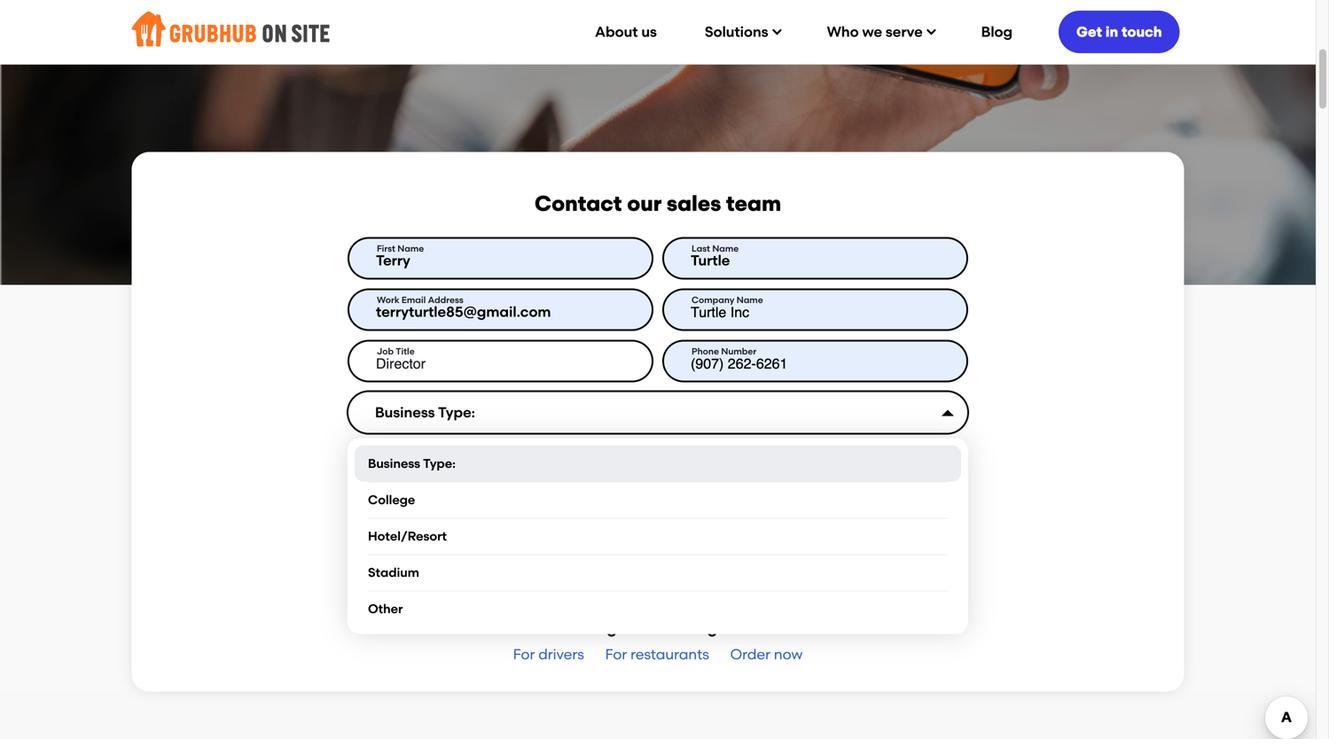 Task type: vqa. For each thing, say whether or not it's contained in the screenshot.
Work
yes



Task type: describe. For each thing, give the bounding box(es) containing it.
order
[[731, 647, 771, 664]]

1 vertical spatial type:
[[423, 456, 456, 471]]

company name
[[692, 295, 763, 306]]

for for for drivers
[[513, 647, 535, 664]]

work email address
[[377, 295, 464, 306]]

Work Email Address email field
[[348, 289, 654, 331]]

team
[[727, 191, 782, 216]]

in
[[1106, 24, 1119, 40]]

for drivers link
[[513, 647, 584, 664]]

phone number
[[692, 346, 757, 357]]

college
[[368, 493, 415, 508]]

for drivers
[[513, 647, 584, 664]]

contact our sales team
[[535, 191, 782, 216]]

solutions
[[705, 24, 769, 40]]

get in touch
[[1077, 24, 1163, 40]]

hotel/resort
[[368, 529, 447, 544]]

blog link
[[962, 10, 1033, 54]]

for restaurants
[[606, 647, 709, 664]]

looking for something else?
[[560, 621, 756, 638]]

name for first name
[[398, 243, 424, 254]]

order now
[[731, 647, 803, 664]]

about us link
[[576, 10, 677, 54]]

sales
[[667, 191, 721, 216]]

address
[[428, 295, 464, 306]]

company
[[692, 295, 735, 306]]

0 vertical spatial business
[[375, 404, 435, 421]]

title
[[396, 346, 415, 357]]

First Name text field
[[348, 237, 654, 280]]

who we serve link
[[808, 10, 953, 54]]

0 vertical spatial type:
[[438, 404, 475, 421]]

who we serve
[[827, 24, 923, 40]]

other
[[368, 602, 403, 617]]

our
[[627, 191, 662, 216]]

1 vertical spatial business
[[368, 456, 420, 471]]

email
[[402, 295, 426, 306]]



Task type: locate. For each thing, give the bounding box(es) containing it.
for left drivers
[[513, 647, 535, 664]]

first name
[[377, 243, 424, 254]]

name for last name
[[713, 243, 739, 254]]

Company Name text field
[[663, 289, 969, 331]]

Job Title text field
[[348, 340, 654, 383]]

Last Name text field
[[663, 237, 969, 280]]

business type:
[[375, 404, 475, 421], [368, 456, 456, 471]]

touch
[[1122, 24, 1163, 40]]

phone
[[692, 346, 719, 357]]

work
[[377, 295, 400, 306]]

get
[[1077, 24, 1103, 40]]

get in touch link
[[1059, 8, 1180, 56]]

restaurants
[[631, 647, 709, 664]]

Phone Number telephone field
[[663, 340, 969, 383]]

about
[[595, 24, 638, 40]]

2 for from the left
[[606, 647, 627, 664]]

looking
[[560, 621, 617, 638]]

type:
[[438, 404, 475, 421], [423, 456, 456, 471]]

name
[[398, 243, 424, 254], [713, 243, 739, 254], [737, 295, 763, 306]]

now
[[774, 647, 803, 664]]

business down title
[[375, 404, 435, 421]]

for restaurants link
[[606, 647, 709, 664]]

about us
[[595, 24, 657, 40]]

name right last
[[713, 243, 739, 254]]

else?
[[721, 621, 756, 638]]

type: down the job title "text field"
[[438, 404, 475, 421]]

order now link
[[731, 647, 803, 664]]

name right first
[[398, 243, 424, 254]]

who
[[827, 24, 859, 40]]

last name
[[692, 243, 739, 254]]

0 vertical spatial business type:
[[375, 404, 475, 421]]

solutions link
[[686, 10, 799, 54]]

type: up hotel/resort
[[423, 456, 456, 471]]

business type: down title
[[375, 404, 475, 421]]

for
[[513, 647, 535, 664], [606, 647, 627, 664]]

business up college
[[368, 456, 420, 471]]

contact
[[535, 191, 622, 216]]

something
[[643, 621, 717, 638]]

name right company
[[737, 295, 763, 306]]

job title
[[377, 346, 415, 357]]

None text field
[[348, 448, 969, 533]]

job
[[377, 346, 394, 357]]

for for for restaurants
[[606, 647, 627, 664]]

1 vertical spatial business type:
[[368, 456, 456, 471]]

1 horizontal spatial for
[[606, 647, 627, 664]]

business
[[375, 404, 435, 421], [368, 456, 420, 471]]

for
[[620, 621, 640, 638]]

1 for from the left
[[513, 647, 535, 664]]

us
[[642, 24, 657, 40]]

serve
[[886, 24, 923, 40]]

last
[[692, 243, 710, 254]]

blog
[[982, 24, 1013, 40]]

0 horizontal spatial for
[[513, 647, 535, 664]]

business type: up college
[[368, 456, 456, 471]]

drivers
[[539, 647, 584, 664]]

grubhub onsite logo image
[[132, 7, 330, 51]]

stadium
[[368, 565, 419, 581]]

first
[[377, 243, 396, 254]]

number
[[722, 346, 757, 357]]

name for company name
[[737, 295, 763, 306]]

for down the for
[[606, 647, 627, 664]]

we
[[863, 24, 883, 40]]



